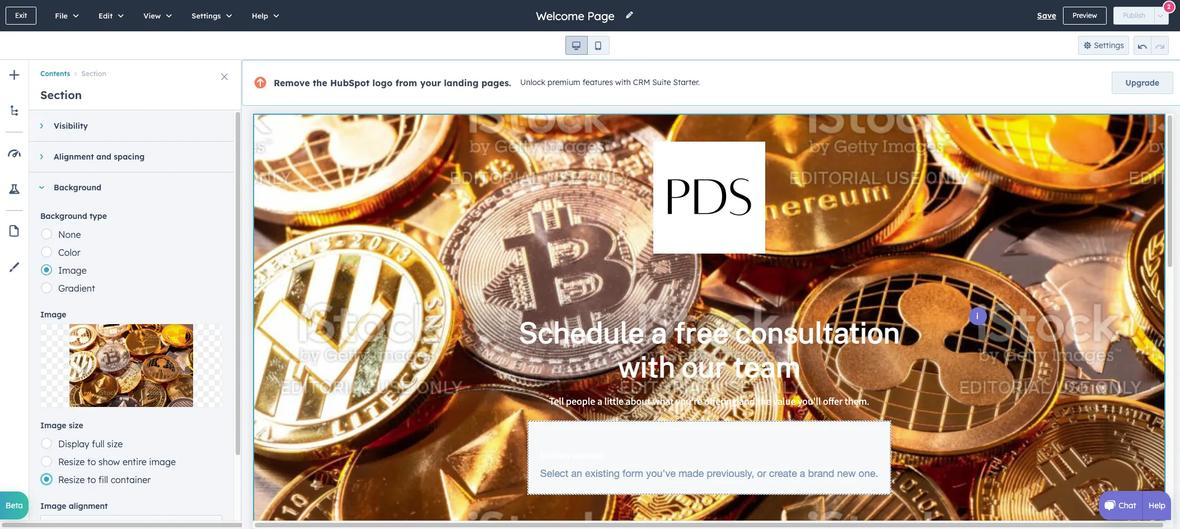 Task type: vqa. For each thing, say whether or not it's contained in the screenshot.
second Press To Sort. ELEMENT from the right
no



Task type: locate. For each thing, give the bounding box(es) containing it.
exit link
[[6, 7, 37, 25]]

resize
[[58, 456, 85, 468], [58, 474, 85, 485]]

0 vertical spatial size
[[69, 421, 83, 431]]

display
[[58, 438, 89, 450]]

0 vertical spatial background
[[54, 183, 101, 193]]

section right contents
[[81, 70, 106, 78]]

your
[[420, 77, 441, 88]]

settings down preview button
[[1094, 40, 1124, 50]]

image
[[58, 265, 87, 276], [40, 310, 66, 320], [40, 421, 66, 431], [40, 501, 66, 511]]

image down color
[[58, 265, 87, 276]]

upgrade link
[[1112, 72, 1174, 94]]

full
[[92, 438, 105, 450]]

close image
[[221, 73, 228, 80]]

background up background type
[[54, 183, 101, 193]]

caret image up background type
[[38, 186, 45, 189]]

0 vertical spatial section
[[81, 70, 106, 78]]

resize up image alignment
[[58, 474, 85, 485]]

alignment and spacing button
[[29, 142, 222, 172]]

1 vertical spatial background
[[40, 211, 87, 221]]

1 horizontal spatial help
[[1149, 501, 1166, 511]]

visibility
[[54, 121, 88, 131]]

size
[[69, 421, 83, 431], [107, 438, 123, 450]]

file button
[[43, 0, 87, 31]]

1 vertical spatial resize
[[58, 474, 85, 485]]

show
[[98, 456, 120, 468]]

to left the show on the bottom of the page
[[87, 456, 96, 468]]

group up features
[[565, 36, 609, 55]]

2
[[1167, 3, 1171, 10]]

background
[[54, 183, 101, 193], [40, 211, 87, 221]]

0 horizontal spatial settings
[[192, 11, 221, 20]]

1 horizontal spatial size
[[107, 438, 123, 450]]

size up display at the left of the page
[[69, 421, 83, 431]]

to
[[87, 456, 96, 468], [87, 474, 96, 485]]

0 horizontal spatial help
[[252, 11, 268, 20]]

alignment and spacing
[[54, 152, 145, 162]]

0 vertical spatial caret image
[[40, 153, 43, 160]]

settings right view button
[[192, 11, 221, 20]]

caret image down caret image
[[40, 153, 43, 160]]

to left fill
[[87, 474, 96, 485]]

resize to fill container
[[58, 474, 151, 485]]

and
[[96, 152, 111, 162]]

resize down display at the left of the page
[[58, 456, 85, 468]]

2 resize from the top
[[58, 474, 85, 485]]

section down contents
[[40, 88, 82, 102]]

file
[[55, 11, 68, 20]]

background inside background "dropdown button"
[[54, 183, 101, 193]]

0 vertical spatial help
[[252, 11, 268, 20]]

to for show
[[87, 456, 96, 468]]

background button
[[29, 172, 222, 203]]

1 vertical spatial settings
[[1094, 40, 1124, 50]]

1 vertical spatial to
[[87, 474, 96, 485]]

alignment
[[69, 501, 108, 511]]

image size element
[[40, 434, 222, 488]]

caret image inside background "dropdown button"
[[38, 186, 45, 189]]

pages.
[[482, 77, 511, 88]]

preview button
[[1063, 7, 1107, 25]]

save button
[[1037, 9, 1057, 22]]

publish group
[[1114, 7, 1169, 25]]

none
[[58, 229, 81, 240]]

0 horizontal spatial size
[[69, 421, 83, 431]]

0 vertical spatial to
[[87, 456, 96, 468]]

settings button
[[180, 0, 240, 31], [1078, 36, 1129, 55]]

remove the hubspot logo from your landing pages.
[[274, 77, 511, 88]]

resize for resize to fill container
[[58, 474, 85, 485]]

starter.
[[673, 77, 700, 87]]

group
[[565, 36, 609, 55], [1134, 36, 1169, 55]]

navigation containing contents
[[29, 60, 242, 80]]

caret image for alignment and spacing
[[40, 153, 43, 160]]

caret image
[[40, 153, 43, 160], [38, 186, 45, 189]]

None field
[[535, 8, 618, 23]]

crm
[[633, 77, 650, 87]]

1 to from the top
[[87, 456, 96, 468]]

alignment
[[54, 152, 94, 162]]

features
[[583, 77, 613, 87]]

display full size
[[58, 438, 123, 450]]

entire
[[123, 456, 147, 468]]

background up none
[[40, 211, 87, 221]]

1 resize from the top
[[58, 456, 85, 468]]

size right full
[[107, 438, 123, 450]]

beta
[[6, 501, 23, 511]]

group down publish group
[[1134, 36, 1169, 55]]

1 horizontal spatial settings button
[[1078, 36, 1129, 55]]

settings
[[192, 11, 221, 20], [1094, 40, 1124, 50]]

2 to from the top
[[87, 474, 96, 485]]

1 horizontal spatial group
[[1134, 36, 1169, 55]]

help
[[252, 11, 268, 20], [1149, 501, 1166, 511]]

replace
[[117, 361, 146, 371]]

0 vertical spatial resize
[[58, 456, 85, 468]]

premium
[[548, 77, 581, 87]]

help inside help 'button'
[[252, 11, 268, 20]]

1 vertical spatial caret image
[[38, 186, 45, 189]]

help button
[[240, 0, 287, 31]]

1 vertical spatial settings button
[[1078, 36, 1129, 55]]

0 horizontal spatial group
[[565, 36, 609, 55]]

caret image inside 'alignment and spacing' dropdown button
[[40, 153, 43, 160]]

0 vertical spatial settings button
[[180, 0, 240, 31]]

logo
[[373, 77, 393, 88]]

image alignment
[[40, 501, 108, 511]]

section
[[81, 70, 106, 78], [40, 88, 82, 102]]

image
[[149, 456, 176, 468]]

1 vertical spatial help
[[1149, 501, 1166, 511]]

navigation
[[29, 60, 242, 80]]

gradient
[[58, 283, 95, 294]]

view
[[143, 11, 161, 20]]

background type
[[40, 211, 107, 221]]

0 horizontal spatial settings button
[[180, 0, 240, 31]]

2 group from the left
[[1134, 36, 1169, 55]]

unlock
[[520, 77, 545, 87]]

caret image
[[40, 123, 43, 129]]

edit button
[[87, 0, 132, 31]]



Task type: describe. For each thing, give the bounding box(es) containing it.
beta button
[[0, 492, 29, 520]]

image down gradient
[[40, 310, 66, 320]]

save
[[1037, 11, 1057, 21]]

view button
[[132, 0, 180, 31]]

contents button
[[40, 70, 70, 78]]

publish
[[1123, 11, 1146, 20]]

with
[[615, 77, 631, 87]]

image up display at the left of the page
[[40, 421, 66, 431]]

1 vertical spatial size
[[107, 438, 123, 450]]

replace button
[[40, 324, 222, 408]]

1 vertical spatial section
[[40, 88, 82, 102]]

remove
[[274, 77, 310, 88]]

chat
[[1119, 501, 1136, 511]]

upgrade
[[1126, 78, 1160, 88]]

section button
[[70, 70, 106, 78]]

spacing
[[114, 152, 145, 162]]

image size
[[40, 421, 83, 431]]

visibility button
[[29, 111, 222, 141]]

background for background
[[54, 183, 101, 193]]

edit
[[99, 11, 113, 20]]

suite
[[652, 77, 671, 87]]

section inside navigation
[[81, 70, 106, 78]]

landing
[[444, 77, 479, 88]]

1 group from the left
[[565, 36, 609, 55]]

background for background type
[[40, 211, 87, 221]]

publish button
[[1114, 7, 1155, 25]]

caret image for background
[[38, 186, 45, 189]]

contents
[[40, 70, 70, 78]]

resize for resize to show entire image
[[58, 456, 85, 468]]

0 vertical spatial settings
[[192, 11, 221, 20]]

hubspot
[[330, 77, 370, 88]]

container
[[111, 474, 151, 485]]

preview
[[1073, 11, 1097, 20]]

type
[[90, 211, 107, 221]]

color
[[58, 247, 80, 258]]

image left alignment
[[40, 501, 66, 511]]

to for fill
[[87, 474, 96, 485]]

resize to show entire image
[[58, 456, 176, 468]]

from
[[396, 77, 417, 88]]

fill
[[98, 474, 108, 485]]

1 horizontal spatial settings
[[1094, 40, 1124, 50]]

the
[[313, 77, 327, 88]]

unlock premium features with crm suite starter.
[[520, 77, 700, 87]]

exit
[[15, 11, 27, 20]]



